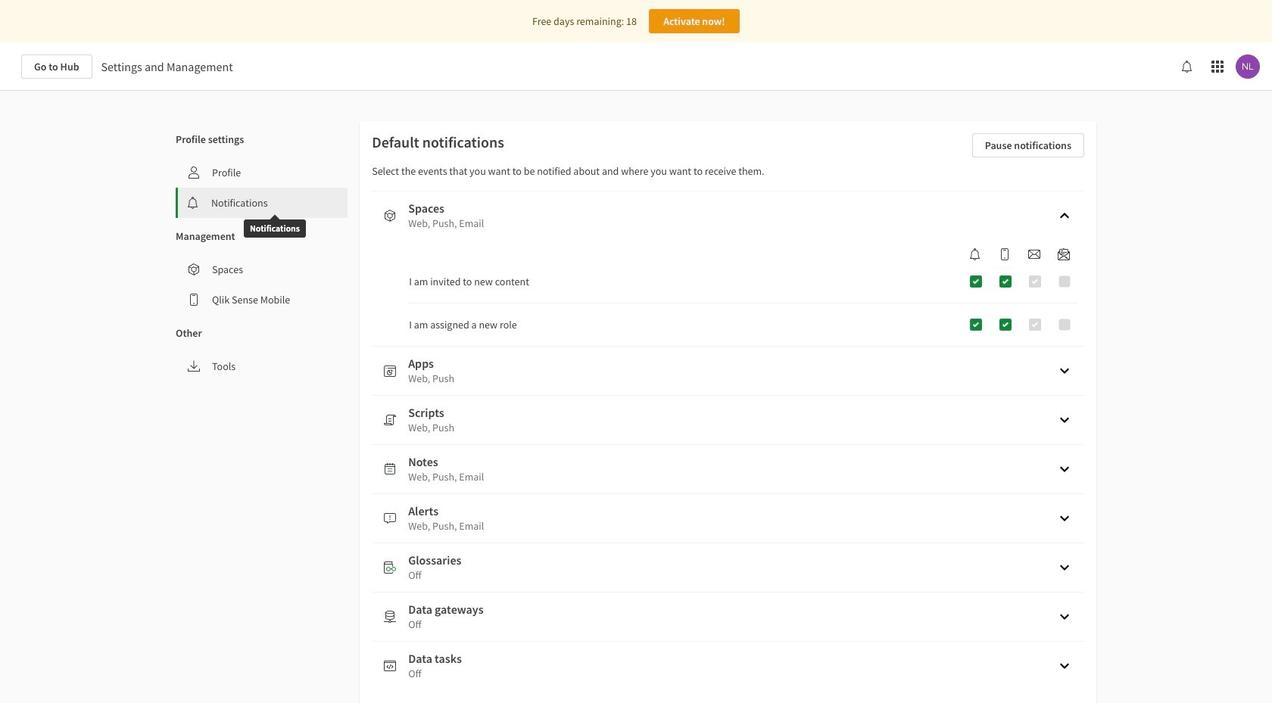 Task type: locate. For each thing, give the bounding box(es) containing it.
tooltip
[[244, 209, 306, 238]]

notifications when using qlik sense in a browser image
[[969, 248, 981, 260]]

noah lott image
[[1236, 55, 1260, 79]]



Task type: describe. For each thing, give the bounding box(es) containing it.
notifications bundled in a daily email digest element
[[1052, 248, 1076, 260]]

notifications bundled in a daily email digest image
[[1058, 248, 1070, 260]]

notifications sent to your email element
[[1022, 248, 1046, 260]]

push notifications in qlik sense mobile image
[[999, 248, 1011, 260]]

push notifications in qlik sense mobile element
[[993, 248, 1017, 260]]

notifications sent to your email image
[[1028, 248, 1040, 260]]

notifications when using qlik sense in a browser element
[[963, 248, 987, 260]]



Task type: vqa. For each thing, say whether or not it's contained in the screenshot.
the 'notifications when using qlik sense in a browser' 'Icon'
yes



